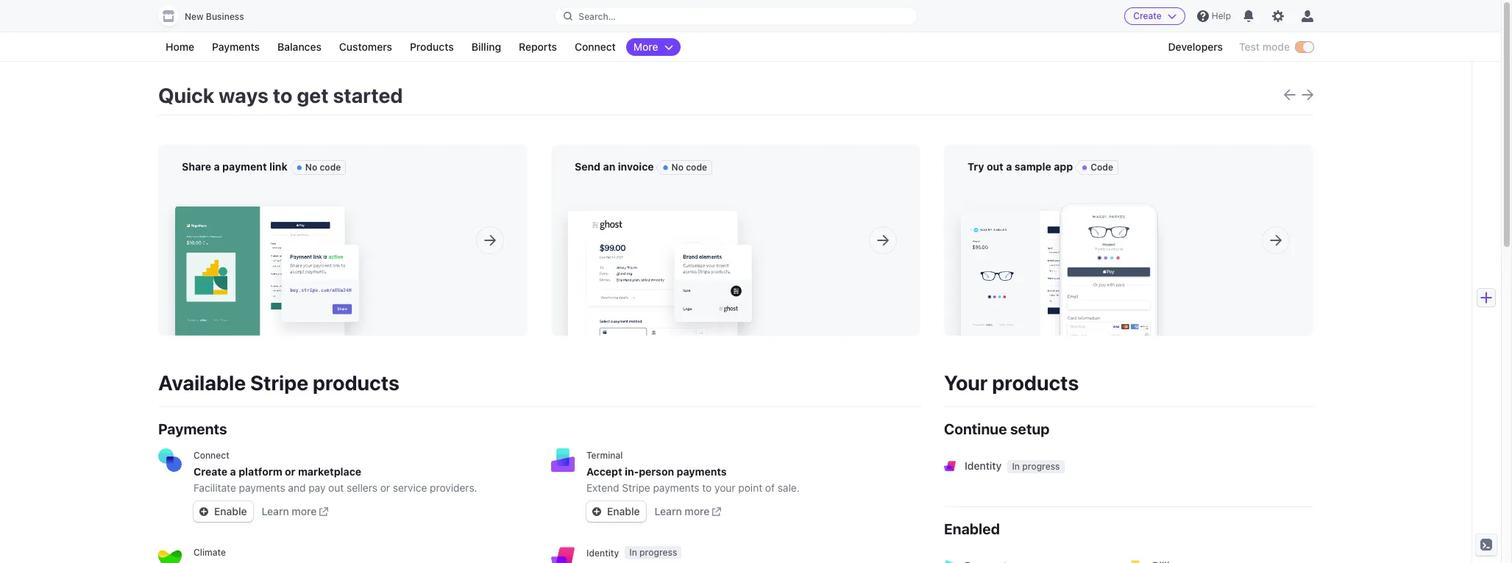 Task type: locate. For each thing, give the bounding box(es) containing it.
0 vertical spatial in
[[1012, 462, 1020, 473]]

sellers
[[347, 482, 378, 495]]

or inside 'sell a product or subscription by sharing a link to a checkout page.'
[[250, 182, 260, 194]]

2 more from the left
[[685, 506, 710, 518]]

more
[[634, 40, 659, 53]]

in progress
[[1012, 462, 1060, 473], [630, 548, 678, 559]]

products
[[410, 40, 454, 53]]

1 learn more from the left
[[262, 506, 317, 518]]

2 enable from the left
[[607, 506, 640, 518]]

link inside 'sell a product or subscription by sharing a link to a checkout page.'
[[385, 182, 401, 194]]

0 vertical spatial create
[[1134, 10, 1162, 21]]

sell
[[182, 182, 199, 194]]

2 by from the left
[[663, 182, 675, 194]]

enable down facilitate
[[214, 506, 247, 518]]

1 vertical spatial stripe
[[622, 482, 651, 495]]

enable link down facilitate
[[194, 502, 253, 523]]

progress
[[1023, 462, 1060, 473], [640, 548, 678, 559]]

identity
[[965, 460, 1002, 473], [587, 548, 619, 559]]

learn more
[[262, 506, 317, 518], [655, 506, 710, 518]]

1 horizontal spatial learn more link
[[655, 505, 722, 520]]

2 horizontal spatial or
[[380, 482, 390, 495]]

0 horizontal spatial code
[[320, 162, 341, 173]]

1 vertical spatial identity
[[587, 548, 619, 559]]

1 horizontal spatial create
[[1134, 10, 1162, 21]]

0 horizontal spatial products
[[313, 371, 400, 395]]

2 vertical spatial or
[[380, 482, 390, 495]]

sell a product or subscription by sharing a link to a checkout page.
[[182, 182, 422, 209]]

svg image down facilitate
[[199, 508, 208, 517]]

no up the subscription
[[305, 162, 317, 173]]

your
[[944, 371, 988, 395]]

0 horizontal spatial no
[[305, 162, 317, 173]]

1 svg image from the left
[[199, 508, 208, 517]]

balances
[[278, 40, 322, 53]]

and left pay
[[288, 482, 306, 495]]

page.
[[228, 197, 255, 209], [639, 197, 666, 209]]

1 horizontal spatial enable
[[607, 506, 640, 518]]

1 more from the left
[[292, 506, 317, 518]]

1 vertical spatial to
[[404, 182, 414, 194]]

sharing
[[339, 182, 374, 194]]

2 page. from the left
[[639, 197, 666, 209]]

help button
[[1192, 4, 1237, 28]]

payments down platform
[[239, 482, 285, 495]]

in
[[1012, 462, 1020, 473], [630, 548, 637, 559]]

1 vertical spatial payments
[[158, 421, 227, 438]]

1 horizontal spatial stripe
[[622, 482, 651, 495]]

svg image
[[199, 508, 208, 517], [593, 508, 601, 517]]

2 no from the left
[[672, 162, 684, 173]]

to right the sharing
[[404, 182, 414, 194]]

no code up sending
[[672, 162, 708, 173]]

setup
[[1011, 421, 1050, 438]]

0 vertical spatial in progress
[[1012, 462, 1060, 473]]

1 no code from the left
[[305, 162, 341, 173]]

subscription
[[263, 182, 322, 194]]

payment down send an invoice
[[619, 182, 661, 194]]

branded
[[727, 182, 766, 194]]

person
[[639, 466, 674, 478]]

payments down 'person'
[[653, 482, 700, 495]]

enable link
[[194, 502, 253, 523], [587, 502, 646, 523]]

2 learn from the left
[[655, 506, 682, 518]]

an
[[603, 160, 616, 173]]

1 vertical spatial in progress
[[630, 548, 678, 559]]

1 vertical spatial progress
[[640, 548, 678, 559]]

1 enable link from the left
[[194, 502, 253, 523]]

2 vertical spatial to
[[703, 482, 712, 495]]

0 horizontal spatial by
[[324, 182, 336, 194]]

1 vertical spatial in
[[630, 548, 637, 559]]

create up developers link
[[1134, 10, 1162, 21]]

1 horizontal spatial svg image
[[593, 508, 601, 517]]

1 horizontal spatial code
[[686, 162, 708, 173]]

payments down available
[[158, 421, 227, 438]]

0 horizontal spatial more
[[292, 506, 317, 518]]

payments down business
[[212, 40, 260, 53]]

create
[[1134, 10, 1162, 21], [194, 466, 228, 478]]

1 vertical spatial out
[[328, 482, 344, 495]]

out inside connect create a platform or marketplace facilitate payments and pay out sellers or service providers.
[[328, 482, 344, 495]]

no code
[[305, 162, 341, 173], [672, 162, 708, 173]]

payments
[[677, 466, 727, 478], [239, 482, 285, 495], [653, 482, 700, 495]]

0 horizontal spatial enable
[[214, 506, 247, 518]]

create inside connect create a platform or marketplace facilitate payments and pay out sellers or service providers.
[[194, 466, 228, 478]]

learn more for and
[[262, 506, 317, 518]]

learn more link for to
[[655, 505, 722, 520]]

1 horizontal spatial by
[[663, 182, 675, 194]]

out right try
[[987, 160, 1004, 173]]

0 vertical spatial invoice
[[618, 160, 654, 173]]

test mode
[[1240, 40, 1290, 53]]

link right the sharing
[[385, 182, 401, 194]]

payment down collect
[[595, 197, 637, 209]]

0 horizontal spatial or
[[250, 182, 260, 194]]

1 horizontal spatial link
[[385, 182, 401, 194]]

a inside connect create a platform or marketplace facilitate payments and pay out sellers or service providers.
[[230, 466, 236, 478]]

connect inside connect create a platform or marketplace facilitate payments and pay out sellers or service providers.
[[194, 451, 230, 462]]

collect a payment by sending a branded invoice email and payment page.
[[575, 182, 830, 209]]

or
[[250, 182, 260, 194], [285, 466, 296, 478], [380, 482, 390, 495]]

enable
[[214, 506, 247, 518], [607, 506, 640, 518]]

0 vertical spatial or
[[250, 182, 260, 194]]

pay
[[309, 482, 326, 495]]

2 code from the left
[[686, 162, 708, 173]]

1 vertical spatial connect
[[194, 451, 230, 462]]

by
[[324, 182, 336, 194], [663, 182, 675, 194]]

continue
[[944, 421, 1007, 438]]

create up facilitate
[[194, 466, 228, 478]]

1 page. from the left
[[228, 197, 255, 209]]

0 horizontal spatial enable link
[[194, 502, 253, 523]]

connect for connect create a platform or marketplace facilitate payments and pay out sellers or service providers.
[[194, 451, 230, 462]]

1 horizontal spatial no code
[[672, 162, 708, 173]]

0 vertical spatial connect
[[575, 40, 616, 53]]

2 learn more from the left
[[655, 506, 710, 518]]

learn more down terminal accept in-person payments extend stripe payments to your point of sale.
[[655, 506, 710, 518]]

2 svg image from the left
[[593, 508, 601, 517]]

or right sellers
[[380, 482, 390, 495]]

out down marketplace
[[328, 482, 344, 495]]

1 horizontal spatial connect
[[575, 40, 616, 53]]

1 horizontal spatial to
[[404, 182, 414, 194]]

customers link
[[332, 38, 400, 56]]

page. down product
[[228, 197, 255, 209]]

svg image down the extend
[[593, 508, 601, 517]]

email
[[805, 182, 830, 194]]

learn down 'person'
[[655, 506, 682, 518]]

invoice right an
[[618, 160, 654, 173]]

no code up 'sell a product or subscription by sharing a link to a checkout page.'
[[305, 162, 341, 173]]

learn more link down pay
[[262, 505, 329, 520]]

payment up product
[[222, 160, 267, 173]]

1 vertical spatial payment
[[619, 182, 661, 194]]

1 horizontal spatial enable link
[[587, 502, 646, 523]]

1 horizontal spatial in
[[1012, 462, 1020, 473]]

page. down send an invoice
[[639, 197, 666, 209]]

0 horizontal spatial connect
[[194, 451, 230, 462]]

0 horizontal spatial in
[[630, 548, 637, 559]]

sample
[[1015, 160, 1052, 173]]

learn down platform
[[262, 506, 289, 518]]

1 no from the left
[[305, 162, 317, 173]]

0 horizontal spatial page.
[[228, 197, 255, 209]]

page. inside 'sell a product or subscription by sharing a link to a checkout page.'
[[228, 197, 255, 209]]

1 vertical spatial link
[[385, 182, 401, 194]]

payments inside connect create a platform or marketplace facilitate payments and pay out sellers or service providers.
[[239, 482, 285, 495]]

connect down search…
[[575, 40, 616, 53]]

invoice left email
[[769, 182, 802, 194]]

1 horizontal spatial no
[[672, 162, 684, 173]]

to inside 'sell a product or subscription by sharing a link to a checkout page.'
[[404, 182, 414, 194]]

of
[[766, 482, 775, 495]]

payments
[[212, 40, 260, 53], [158, 421, 227, 438]]

learn more link down terminal accept in-person payments extend stripe payments to your point of sale.
[[655, 505, 722, 520]]

code up sending
[[686, 162, 708, 173]]

1 horizontal spatial learn more
[[655, 506, 710, 518]]

no up sending
[[672, 162, 684, 173]]

0 vertical spatial stripe
[[250, 371, 309, 395]]

quick
[[158, 83, 214, 107]]

or right product
[[250, 182, 260, 194]]

1 horizontal spatial learn
[[655, 506, 682, 518]]

more button
[[626, 38, 681, 56]]

1 horizontal spatial invoice
[[769, 182, 802, 194]]

0 horizontal spatial and
[[288, 482, 306, 495]]

learn more link
[[262, 505, 329, 520], [655, 505, 722, 520]]

toolbar
[[1285, 89, 1314, 103]]

developers link
[[1161, 38, 1231, 56]]

1 vertical spatial and
[[288, 482, 306, 495]]

available stripe products
[[158, 371, 400, 395]]

1 learn from the left
[[262, 506, 289, 518]]

learn
[[262, 506, 289, 518], [655, 506, 682, 518]]

no
[[305, 162, 317, 173], [672, 162, 684, 173]]

sale.
[[778, 482, 800, 495]]

2 enable link from the left
[[587, 502, 646, 523]]

1 horizontal spatial or
[[285, 466, 296, 478]]

0 vertical spatial payment
[[222, 160, 267, 173]]

0 vertical spatial progress
[[1023, 462, 1060, 473]]

1 horizontal spatial progress
[[1023, 462, 1060, 473]]

products
[[313, 371, 400, 395], [993, 371, 1079, 395]]

checkout
[[182, 197, 226, 209]]

0 vertical spatial and
[[575, 197, 593, 209]]

customers
[[339, 40, 392, 53]]

in-
[[625, 466, 639, 478]]

stripe
[[250, 371, 309, 395], [622, 482, 651, 495]]

payments for facilitate payments and pay out sellers or service providers.
[[239, 482, 285, 495]]

1 enable from the left
[[214, 506, 247, 518]]

2 products from the left
[[993, 371, 1079, 395]]

to left get
[[273, 83, 293, 107]]

link
[[269, 160, 288, 173], [385, 182, 401, 194]]

1 vertical spatial create
[[194, 466, 228, 478]]

and inside collect a payment by sending a branded invoice email and payment page.
[[575, 197, 593, 209]]

a
[[214, 160, 220, 173], [1006, 160, 1012, 173], [202, 182, 207, 194], [377, 182, 382, 194], [416, 182, 422, 194], [611, 182, 617, 194], [718, 182, 724, 194], [230, 466, 236, 478]]

identity down the "continue"
[[965, 460, 1002, 473]]

2 learn more link from the left
[[655, 505, 722, 520]]

to left your in the bottom left of the page
[[703, 482, 712, 495]]

0 vertical spatial payments
[[212, 40, 260, 53]]

0 horizontal spatial learn more
[[262, 506, 317, 518]]

enable link down the extend
[[587, 502, 646, 523]]

and
[[575, 197, 593, 209], [288, 482, 306, 495]]

by left sending
[[663, 182, 675, 194]]

connect inside connect 'link'
[[575, 40, 616, 53]]

create button
[[1125, 7, 1186, 25]]

0 vertical spatial to
[[273, 83, 293, 107]]

or right platform
[[285, 466, 296, 478]]

0 horizontal spatial invoice
[[618, 160, 654, 173]]

1 horizontal spatial identity
[[965, 460, 1002, 473]]

link up the subscription
[[269, 160, 288, 173]]

billing link
[[464, 38, 509, 56]]

1 learn more link from the left
[[262, 505, 329, 520]]

1 horizontal spatial and
[[575, 197, 593, 209]]

connect up facilitate
[[194, 451, 230, 462]]

mode
[[1263, 40, 1290, 53]]

1 vertical spatial invoice
[[769, 182, 802, 194]]

product
[[210, 182, 248, 194]]

payments up your in the bottom left of the page
[[677, 466, 727, 478]]

0 horizontal spatial create
[[194, 466, 228, 478]]

0 horizontal spatial svg image
[[199, 508, 208, 517]]

code
[[320, 162, 341, 173], [686, 162, 708, 173]]

billing
[[472, 40, 501, 53]]

1 horizontal spatial page.
[[639, 197, 666, 209]]

2 no code from the left
[[672, 162, 708, 173]]

1 horizontal spatial more
[[685, 506, 710, 518]]

learn more down pay
[[262, 506, 317, 518]]

send
[[575, 160, 601, 173]]

more
[[292, 506, 317, 518], [685, 506, 710, 518]]

identity down the extend
[[587, 548, 619, 559]]

code for sending
[[686, 162, 708, 173]]

0 horizontal spatial progress
[[640, 548, 678, 559]]

to
[[273, 83, 293, 107], [404, 182, 414, 194], [703, 482, 712, 495]]

more down pay
[[292, 506, 317, 518]]

0 horizontal spatial no code
[[305, 162, 341, 173]]

2 horizontal spatial to
[[703, 482, 712, 495]]

0 horizontal spatial learn more link
[[262, 505, 329, 520]]

sending
[[678, 182, 715, 194]]

code for subscription
[[320, 162, 341, 173]]

terminal accept in-person payments extend stripe payments to your point of sale.
[[587, 451, 800, 495]]

0 vertical spatial link
[[269, 160, 288, 173]]

1 horizontal spatial products
[[993, 371, 1079, 395]]

by left the sharing
[[324, 182, 336, 194]]

1 code from the left
[[320, 162, 341, 173]]

out
[[987, 160, 1004, 173], [328, 482, 344, 495]]

business
[[206, 11, 244, 22]]

0 vertical spatial out
[[987, 160, 1004, 173]]

more for and
[[292, 506, 317, 518]]

more down terminal accept in-person payments extend stripe payments to your point of sale.
[[685, 506, 710, 518]]

payment
[[222, 160, 267, 173], [619, 182, 661, 194], [595, 197, 637, 209]]

platform
[[239, 466, 282, 478]]

1 horizontal spatial in progress
[[1012, 462, 1060, 473]]

code up the sharing
[[320, 162, 341, 173]]

payments for extend stripe payments to your point of sale.
[[653, 482, 700, 495]]

and inside connect create a platform or marketplace facilitate payments and pay out sellers or service providers.
[[288, 482, 306, 495]]

1 by from the left
[[324, 182, 336, 194]]

marketplace
[[298, 466, 361, 478]]

shift section content left image
[[1285, 89, 1296, 100]]

invoice
[[618, 160, 654, 173], [769, 182, 802, 194]]

payment for link
[[222, 160, 267, 173]]

0 horizontal spatial learn
[[262, 506, 289, 518]]

0 horizontal spatial out
[[328, 482, 344, 495]]

enable down the extend
[[607, 506, 640, 518]]

payment for by
[[619, 182, 661, 194]]

and down collect
[[575, 197, 593, 209]]

balances link
[[270, 38, 329, 56]]



Task type: describe. For each thing, give the bounding box(es) containing it.
0 horizontal spatial in progress
[[630, 548, 678, 559]]

1 vertical spatial or
[[285, 466, 296, 478]]

learn more for to
[[655, 506, 710, 518]]

products link
[[403, 38, 461, 56]]

enable link for stripe
[[587, 502, 646, 523]]

home link
[[158, 38, 202, 56]]

shift section content right image
[[1302, 89, 1314, 100]]

learn for and
[[262, 506, 289, 518]]

app
[[1054, 160, 1073, 173]]

svg image for facilitate payments and pay out sellers or service providers.
[[199, 508, 208, 517]]

0 horizontal spatial identity
[[587, 548, 619, 559]]

your
[[715, 482, 736, 495]]

0 horizontal spatial stripe
[[250, 371, 309, 395]]

enabled
[[944, 521, 1000, 538]]

your products
[[944, 371, 1079, 395]]

payments link
[[205, 38, 267, 56]]

learn more link for and
[[262, 505, 329, 520]]

send an invoice
[[575, 160, 654, 173]]

new business button
[[158, 6, 259, 27]]

invoice inside collect a payment by sending a branded invoice email and payment page.
[[769, 182, 802, 194]]

more for to
[[685, 506, 710, 518]]

new business
[[185, 11, 244, 22]]

connect link
[[568, 38, 623, 56]]

climate
[[194, 548, 226, 559]]

accept
[[587, 466, 623, 478]]

0 horizontal spatial link
[[269, 160, 288, 173]]

2 vertical spatial payment
[[595, 197, 637, 209]]

developers
[[1169, 40, 1223, 53]]

continue setup
[[944, 421, 1050, 438]]

search…
[[579, 11, 616, 22]]

available
[[158, 371, 246, 395]]

home
[[166, 40, 194, 53]]

extend
[[587, 482, 619, 495]]

quick ways to get started
[[158, 83, 403, 107]]

learn for to
[[655, 506, 682, 518]]

page. inside collect a payment by sending a branded invoice email and payment page.
[[639, 197, 666, 209]]

create inside button
[[1134, 10, 1162, 21]]

svg image for extend stripe payments to your point of sale.
[[593, 508, 601, 517]]

enable link for facilitate
[[194, 502, 253, 523]]

facilitate
[[194, 482, 236, 495]]

share a payment link
[[182, 160, 288, 173]]

connect create a platform or marketplace facilitate payments and pay out sellers or service providers.
[[194, 451, 478, 495]]

enable for facilitate
[[214, 506, 247, 518]]

started
[[333, 83, 403, 107]]

point
[[739, 482, 763, 495]]

help
[[1212, 10, 1232, 21]]

try out a sample app
[[968, 160, 1073, 173]]

reports
[[519, 40, 557, 53]]

by inside 'sell a product or subscription by sharing a link to a checkout page.'
[[324, 182, 336, 194]]

collect
[[575, 182, 608, 194]]

Search… text field
[[555, 7, 917, 25]]

no for subscription
[[305, 162, 317, 173]]

1 products from the left
[[313, 371, 400, 395]]

0 vertical spatial identity
[[965, 460, 1002, 473]]

Search… search field
[[555, 7, 917, 25]]

stripe inside terminal accept in-person payments extend stripe payments to your point of sale.
[[622, 482, 651, 495]]

test
[[1240, 40, 1260, 53]]

no for sending
[[672, 162, 684, 173]]

no code for sending
[[672, 162, 708, 173]]

get
[[297, 83, 329, 107]]

reports link
[[512, 38, 565, 56]]

code
[[1091, 162, 1114, 173]]

enable for stripe
[[607, 506, 640, 518]]

try
[[968, 160, 985, 173]]

ways
[[219, 83, 269, 107]]

share
[[182, 160, 211, 173]]

by inside collect a payment by sending a branded invoice email and payment page.
[[663, 182, 675, 194]]

providers.
[[430, 482, 478, 495]]

terminal
[[587, 451, 623, 462]]

1 horizontal spatial out
[[987, 160, 1004, 173]]

service
[[393, 482, 427, 495]]

to inside terminal accept in-person payments extend stripe payments to your point of sale.
[[703, 482, 712, 495]]

new
[[185, 11, 204, 22]]

0 horizontal spatial to
[[273, 83, 293, 107]]

connect for connect
[[575, 40, 616, 53]]

no code for subscription
[[305, 162, 341, 173]]



Task type: vqa. For each thing, say whether or not it's contained in the screenshot.
shift section content right image
yes



